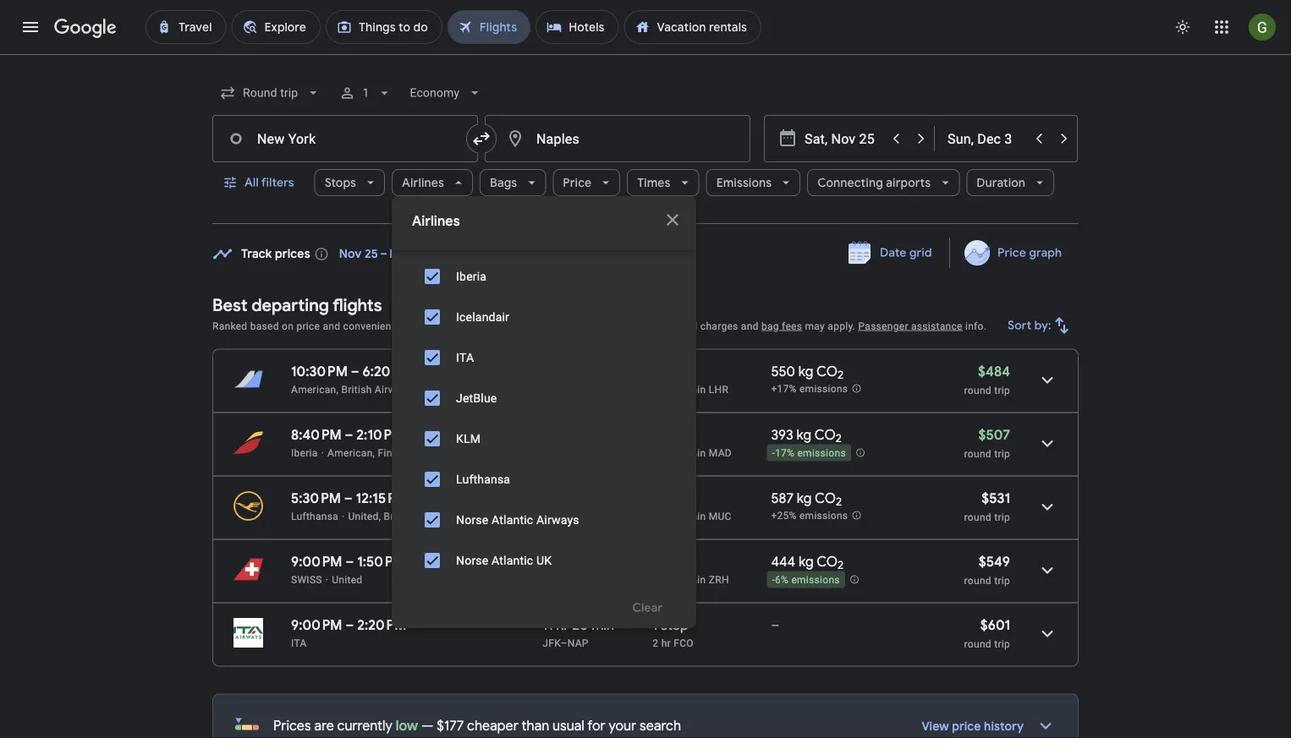 Task type: describe. For each thing, give the bounding box(es) containing it.
1 vertical spatial for
[[588, 718, 606, 735]]

8:40 pm – 2:10 pm
[[291, 427, 404, 444]]

american, finnair
[[328, 447, 410, 459]]

17%
[[775, 448, 795, 460]]

times button
[[627, 162, 700, 203]]

connecting airports button
[[807, 162, 960, 203]]

—
[[421, 718, 434, 735]]

times
[[637, 175, 671, 190]]

co for 550
[[817, 363, 838, 380]]

50
[[576, 553, 593, 571]]

$531 round trip
[[964, 490, 1011, 523]]

4 hr 10 min lhr
[[653, 384, 729, 396]]

include
[[464, 320, 498, 332]]

lhr
[[709, 384, 729, 396]]

550
[[771, 363, 796, 380]]

best
[[212, 295, 248, 316]]

sort by:
[[1008, 318, 1052, 333]]

1 inside 'layover (1 of 1) is a 1 hr 25 min layover at zurich airport in zürich.' element
[[653, 574, 659, 586]]

layover (1 of 1) is a 3 hr 20 min layover at munich international airport in munich. element
[[653, 510, 763, 523]]

Arrival time: 1:50 PM on  Sunday, November 26. text field
[[357, 553, 413, 571]]

loading results progress bar
[[0, 54, 1291, 58]]

sort by: button
[[1001, 306, 1079, 346]]

ita inside "search box"
[[456, 351, 474, 365]]

airways for american, british airways
[[375, 384, 412, 396]]

total duration 10 hr 50 min. element
[[543, 553, 653, 573]]

price button
[[553, 162, 621, 203]]

1 stop flight. element
[[653, 617, 689, 637]]

531 US dollars text field
[[982, 490, 1011, 507]]

united, brussels airlines
[[348, 511, 463, 523]]

norse for norse atlantic uk
[[456, 554, 489, 568]]

graph
[[1029, 245, 1062, 261]]

norse atlantic uk
[[456, 554, 552, 568]]

10:30 pm – 6:20 pm 1
[[291, 363, 420, 380]]

25 – dec
[[365, 247, 412, 262]]

5:30 pm
[[291, 490, 341, 507]]

airlines inside popup button
[[402, 175, 444, 190]]

change appearance image
[[1163, 7, 1203, 47]]

express
[[509, 447, 547, 459]]

view
[[922, 720, 949, 735]]

filters
[[261, 175, 294, 190]]

hr for 10 hr 50 min jfk – nap
[[560, 553, 573, 571]]

iberia right by
[[480, 447, 507, 459]]

+ inside 9:00 pm – 2:20 pm + 1
[[407, 617, 411, 628]]

550 kg co 2
[[771, 363, 844, 383]]

date
[[880, 245, 907, 261]]

round for $601
[[964, 639, 992, 650]]

min for 4 hr 10 min lhr
[[689, 384, 706, 396]]

leaves john f. kennedy international airport at 9:00 pm on saturday, november 25 and arrives at naples international airport at 2:20 pm on sunday, november 26. element
[[291, 617, 415, 634]]

uk
[[537, 554, 552, 568]]

date grid button
[[836, 238, 946, 268]]

trip for $531
[[995, 512, 1011, 523]]

currently
[[337, 718, 393, 735]]

connecting
[[818, 175, 883, 190]]

by:
[[1035, 318, 1052, 333]]

hr inside "1 stop 2 hr fco"
[[662, 638, 671, 650]]

swiss
[[291, 574, 322, 586]]

co for 444
[[817, 553, 838, 571]]

round for $507
[[964, 448, 992, 460]]

1 inside 10:30 pm – 6:20 pm 1
[[417, 363, 420, 374]]

3 inside find the best price region
[[415, 247, 422, 262]]

iberia down 8:40 pm
[[291, 447, 318, 459]]

2 inside "1 stop 2 hr fco"
[[653, 638, 659, 650]]

airports
[[886, 175, 931, 190]]

track
[[241, 247, 272, 262]]

apply.
[[828, 320, 856, 332]]

sort
[[1008, 318, 1032, 333]]

– for 12:15 pm
[[344, 490, 353, 507]]

find the best price region
[[212, 238, 1079, 282]]

– inside 10 hr 50 min jfk – nap
[[561, 574, 568, 586]]

prices
[[275, 247, 310, 262]]

round for $484
[[964, 385, 992, 397]]

5:30 pm – 12:15 pm
[[291, 490, 408, 507]]

passenger assistance button
[[859, 320, 963, 332]]

trip for $507
[[995, 448, 1011, 460]]

4
[[653, 384, 659, 396]]

learn more about ranking image
[[406, 319, 421, 334]]

$549
[[979, 553, 1011, 571]]

taxes
[[543, 320, 569, 332]]

507 US dollars text field
[[979, 427, 1011, 444]]

layover (1 of 1) is a 2 hr layover at leonardo da vinci–fiumicino airport in rome. element
[[653, 637, 763, 650]]

1 jfk from the top
[[543, 511, 561, 523]]

cheaper
[[467, 718, 519, 735]]

stops button
[[315, 162, 385, 203]]

all
[[245, 175, 259, 190]]

united,
[[348, 511, 381, 523]]

leaves john f. kennedy international airport at 5:30 pm on saturday, november 25 and arrives at naples international airport at 12:15 pm on sunday, november 26. element
[[291, 490, 416, 507]]

kg for 550
[[799, 363, 814, 380]]

swap origin and destination. image
[[471, 129, 492, 149]]

usual
[[553, 718, 585, 735]]

$601
[[981, 617, 1011, 634]]

Departure time: 10:30 PM. text field
[[291, 363, 348, 380]]

assistance
[[911, 320, 963, 332]]

round for $549
[[964, 575, 992, 587]]

587 kg co 2
[[771, 490, 842, 510]]

jfk for 10
[[543, 574, 561, 586]]

min for 1 hr 40 min mad
[[689, 447, 706, 459]]

price for price
[[563, 175, 592, 190]]

than
[[522, 718, 550, 735]]

$531
[[982, 490, 1011, 507]]

hr for 3 hr 20 min muc
[[662, 511, 671, 523]]

required
[[501, 320, 540, 332]]

emissions down 444 kg co 2
[[792, 575, 840, 587]]

norse for norse atlantic airways
[[456, 513, 489, 527]]

Arrival time: 12:15 PM on  Sunday, November 26. text field
[[356, 490, 416, 507]]

– for 6:20 pm
[[351, 363, 359, 380]]

587
[[771, 490, 794, 507]]

kg for 393
[[797, 427, 812, 444]]

Departure time: 5:30 PM. text field
[[291, 490, 341, 507]]

price graph button
[[954, 238, 1076, 268]]

nap for 20
[[568, 638, 589, 650]]

co for 393
[[815, 427, 836, 444]]

2 for 393
[[836, 432, 842, 446]]

finnair only image
[[609, 216, 676, 256]]

all filters
[[245, 175, 294, 190]]

444
[[771, 553, 796, 571]]

ranked
[[212, 320, 247, 332]]

hr for 1 hr 40 min mad
[[662, 447, 671, 459]]

date grid
[[880, 245, 932, 261]]

bags
[[490, 175, 517, 190]]

total duration 11 hr 20 min. element
[[543, 617, 653, 637]]

bag fees button
[[762, 320, 803, 332]]

+17% emissions
[[771, 384, 848, 395]]

bag
[[762, 320, 779, 332]]

departing
[[252, 295, 329, 316]]

11
[[543, 617, 553, 634]]

10 hr 50 min jfk – nap
[[543, 553, 619, 586]]

1 nap from the top
[[568, 511, 589, 523]]

1 vertical spatial airlines
[[412, 213, 460, 230]]

prices for prices include required taxes + fees for 1 adult. optional charges and bag fees may apply. passenger assistance
[[432, 320, 461, 332]]

emissions down the 587 kg co 2
[[800, 510, 848, 522]]

+25%
[[771, 510, 797, 522]]

9:00 pm for 9:00 pm – 2:20 pm + 1
[[291, 617, 342, 634]]

airlines inside best departing flights main content
[[428, 511, 463, 523]]

bags button
[[480, 162, 546, 203]]

0 vertical spatial for
[[603, 320, 617, 332]]

passenger
[[859, 320, 909, 332]]

atlantic for airways
[[492, 513, 533, 527]]

lufthansa inside "search box"
[[456, 473, 510, 487]]

10 inside 10 hr 50 min jfk – nap
[[543, 553, 557, 571]]

484 US dollars text field
[[978, 363, 1011, 380]]

your
[[609, 718, 637, 735]]

based
[[250, 320, 279, 332]]

emissions down the 393 kg co 2
[[798, 448, 846, 460]]

kg for 587
[[797, 490, 812, 507]]

 image for 8:40 pm
[[321, 447, 324, 459]]

1 button
[[332, 73, 400, 113]]

2 for 587
[[836, 495, 842, 510]]

jfk for 11
[[543, 638, 561, 650]]

2 and from the left
[[741, 320, 759, 332]]

40
[[674, 447, 686, 459]]



Task type: locate. For each thing, give the bounding box(es) containing it.
5 round from the top
[[964, 639, 992, 650]]

2 up -6% emissions
[[838, 559, 844, 573]]

2 inside the 587 kg co 2
[[836, 495, 842, 510]]

co inside the 587 kg co 2
[[815, 490, 836, 507]]

ranked based on price and convenience
[[212, 320, 403, 332]]

jfk – nap
[[543, 511, 589, 523]]

kg up +25% emissions
[[797, 490, 812, 507]]

1 fees from the left
[[580, 320, 601, 332]]

lufthansa inside best departing flights main content
[[291, 511, 339, 523]]

norse atlantic airways
[[456, 513, 579, 527]]

None search field
[[212, 73, 1079, 629]]

1 horizontal spatial ita
[[456, 351, 474, 365]]

0 horizontal spatial  image
[[321, 447, 324, 459]]

round down $507 text field
[[964, 448, 992, 460]]

0 vertical spatial -
[[772, 448, 775, 460]]

round down $601
[[964, 639, 992, 650]]

nap up "50"
[[568, 511, 589, 523]]

hr left "50"
[[560, 553, 573, 571]]

nap for 50
[[568, 574, 589, 586]]

0 horizontal spatial prices
[[273, 718, 311, 735]]

20 inside 11 hr 20 min jfk – nap
[[573, 617, 589, 634]]

2 up +17% emissions
[[838, 368, 844, 383]]

8:40 pm
[[291, 427, 342, 444]]

1 vertical spatial nap
[[568, 574, 589, 586]]

finnair down bags
[[456, 229, 493, 243]]

airlines button
[[392, 162, 473, 203]]

trip inside $531 round trip
[[995, 512, 1011, 523]]

jfk inside 10 hr 50 min jfk – nap
[[543, 574, 561, 586]]

1 vertical spatial  image
[[326, 574, 329, 586]]

trip for $549
[[995, 575, 1011, 587]]

norse down norse atlantic airways at the bottom left of page
[[456, 554, 489, 568]]

2 round from the top
[[964, 448, 992, 460]]

0 horizontal spatial price
[[297, 320, 320, 332]]

for
[[603, 320, 617, 332], [588, 718, 606, 735]]

stops
[[325, 175, 356, 190]]

round down $531
[[964, 512, 992, 523]]

jfk down 11
[[543, 638, 561, 650]]

round inside $507 round trip
[[964, 448, 992, 460]]

1 vertical spatial atlantic
[[492, 554, 533, 568]]

1 - from the top
[[772, 448, 775, 460]]

finnair inside "search box"
[[456, 229, 493, 243]]

prices right the learn more about ranking icon
[[432, 320, 461, 332]]

2
[[838, 368, 844, 383], [836, 432, 842, 446], [836, 495, 842, 510], [838, 559, 844, 573], [653, 638, 659, 650]]

1 vertical spatial price
[[952, 720, 981, 735]]

min left muc
[[689, 511, 706, 523]]

$507
[[979, 427, 1011, 444]]

1 hr 40 min mad
[[653, 447, 732, 459]]

min inside layover (1 of 1) is a 4 hr 10 min layover at heathrow airport in london. 'element'
[[689, 384, 706, 396]]

0 horizontal spatial price
[[563, 175, 592, 190]]

jfk up uk
[[543, 511, 561, 523]]

trip down $549 on the bottom right
[[995, 575, 1011, 587]]

view price history
[[922, 720, 1024, 735]]

co up -6% emissions
[[817, 553, 838, 571]]

trip inside $507 round trip
[[995, 448, 1011, 460]]

any
[[495, 247, 517, 262]]

1 inside 1 popup button
[[362, 86, 369, 100]]

iberia
[[456, 270, 487, 284], [291, 447, 318, 459], [480, 447, 507, 459]]

jetblue
[[456, 391, 497, 405]]

10 right 4
[[674, 384, 686, 396]]

flight details. leaves john f. kennedy international airport at 10:30 pm on saturday, november 25 and arrives at naples international airport at 6:20 pm on sunday, november 26. image
[[1027, 360, 1068, 401]]

– inside 11 hr 20 min jfk – nap
[[561, 638, 568, 650]]

trip inside $601 round trip
[[995, 639, 1011, 650]]

549 US dollars text field
[[979, 553, 1011, 571]]

1 vertical spatial american,
[[328, 447, 375, 459]]

1 horizontal spatial 20
[[674, 511, 686, 523]]

trip down $507 text field
[[995, 448, 1011, 460]]

$177
[[437, 718, 464, 735]]

co up +17% emissions
[[817, 363, 838, 380]]

6:20 pm
[[363, 363, 412, 380]]

Arrival time: 2:10 PM on  Sunday, November 26. text field
[[357, 427, 412, 444]]

 image for 9:00 pm
[[326, 574, 329, 586]]

hr for 1 hr 25 min zrh
[[662, 574, 671, 586]]

1 vertical spatial norse
[[456, 554, 489, 568]]

0 horizontal spatial 3
[[415, 247, 422, 262]]

0 horizontal spatial ita
[[291, 638, 307, 650]]

1 vertical spatial +
[[407, 617, 411, 628]]

kg inside the 393 kg co 2
[[797, 427, 812, 444]]

price for price graph
[[998, 245, 1026, 261]]

ita inside best departing flights main content
[[291, 638, 307, 650]]

0 horizontal spatial fees
[[580, 320, 601, 332]]

ita down departure time: 9:00 pm. text field
[[291, 638, 307, 650]]

Departure time: 9:00 PM. text field
[[291, 553, 342, 571]]

None text field
[[212, 115, 478, 162], [485, 115, 751, 162], [212, 115, 478, 162], [485, 115, 751, 162]]

flight details. leaves john f. kennedy international airport at 8:40 pm on saturday, november 25 and arrives at naples international airport at 2:10 pm on sunday, november 26. image
[[1027, 424, 1068, 464]]

low
[[396, 718, 418, 735]]

kg up +17% emissions
[[799, 363, 814, 380]]

on
[[282, 320, 294, 332]]

finnair down arrival time: 2:10 pm on  sunday, november 26. text field
[[378, 447, 410, 459]]

are
[[314, 718, 334, 735]]

0 vertical spatial jfk
[[543, 511, 561, 523]]

+ down 1:50 pm text box
[[407, 617, 411, 628]]

1 vertical spatial finnair
[[378, 447, 410, 459]]

stop
[[661, 617, 689, 634]]

9:00 pm for 9:00 pm – 1:50 pm
[[291, 553, 342, 571]]

0 vertical spatial finnair
[[456, 229, 493, 243]]

norse up norse atlantic uk
[[456, 513, 489, 527]]

min right "50"
[[596, 553, 619, 571]]

min inside 'layover (1 of 1) is a 1 hr 25 min layover at zurich airport in zürich.' element
[[689, 574, 706, 586]]

charges
[[701, 320, 738, 332]]

Departure text field
[[805, 116, 883, 162]]

1 vertical spatial 10
[[543, 553, 557, 571]]

3 hr 20 min muc
[[653, 511, 732, 523]]

9:00 pm up swiss
[[291, 553, 342, 571]]

20 right 11
[[573, 617, 589, 634]]

1 trip from the top
[[995, 385, 1011, 397]]

1 horizontal spatial price
[[952, 720, 981, 735]]

co inside 444 kg co 2
[[817, 553, 838, 571]]

– up british
[[351, 363, 359, 380]]

2 vertical spatial airlines
[[428, 511, 463, 523]]

20 for 11
[[573, 617, 589, 634]]

Departure time: 9:00 PM. text field
[[291, 617, 342, 634]]

1 round from the top
[[964, 385, 992, 397]]

airways up uk
[[537, 513, 579, 527]]

jfk inside 11 hr 20 min jfk – nap
[[543, 638, 561, 650]]

price right view
[[952, 720, 981, 735]]

kg
[[799, 363, 814, 380], [797, 427, 812, 444], [797, 490, 812, 507], [799, 553, 814, 571]]

main menu image
[[20, 17, 41, 37]]

co up '-17% emissions'
[[815, 427, 836, 444]]

$484
[[978, 363, 1011, 380]]

close dialog image
[[663, 210, 683, 230]]

lufthansa down operated by iberia express
[[456, 473, 510, 487]]

25
[[674, 574, 686, 586]]

1 vertical spatial 9:00 pm
[[291, 617, 342, 634]]

0 vertical spatial nap
[[568, 511, 589, 523]]

hr right 11
[[556, 617, 569, 634]]

0 horizontal spatial and
[[323, 320, 340, 332]]

0 vertical spatial ita
[[456, 351, 474, 365]]

3 trip from the top
[[995, 512, 1011, 523]]

2 norse from the top
[[456, 554, 489, 568]]

10
[[674, 384, 686, 396], [543, 553, 557, 571]]

20 for 3
[[674, 511, 686, 523]]

kg inside 550 kg co 2
[[799, 363, 814, 380]]

trip for $484
[[995, 385, 1011, 397]]

price
[[297, 320, 320, 332], [952, 720, 981, 735]]

co up +25% emissions
[[815, 490, 836, 507]]

0 vertical spatial 3
[[415, 247, 422, 262]]

optional
[[658, 320, 698, 332]]

2 up +25% emissions
[[836, 495, 842, 510]]

round inside $549 round trip
[[964, 575, 992, 587]]

1 vertical spatial prices
[[273, 718, 311, 735]]

1 vertical spatial ita
[[291, 638, 307, 650]]

british
[[341, 384, 372, 396]]

kg inside 444 kg co 2
[[799, 553, 814, 571]]

3 round from the top
[[964, 512, 992, 523]]

1 horizontal spatial price
[[998, 245, 1026, 261]]

0 horizontal spatial +
[[407, 617, 411, 628]]

prices for prices are currently low — $177 cheaper than usual for your search
[[273, 718, 311, 735]]

hr for 4 hr 10 min lhr
[[662, 384, 671, 396]]

– down total duration 10 hr 50 min. element
[[561, 574, 568, 586]]

lufthansa
[[456, 473, 510, 487], [291, 511, 339, 523]]

0 vertical spatial 20
[[674, 511, 686, 523]]

1 vertical spatial jfk
[[543, 574, 561, 586]]

1 and from the left
[[323, 320, 340, 332]]

$507 round trip
[[964, 427, 1011, 460]]

3 inside the layover (1 of 1) is a 3 hr 20 min layover at munich international airport in munich. element
[[653, 511, 659, 523]]

0 horizontal spatial 20
[[573, 617, 589, 634]]

0 vertical spatial 9:00 pm
[[291, 553, 342, 571]]

american, down departure time: 10:30 pm. text box
[[291, 384, 339, 396]]

and left bag
[[741, 320, 759, 332]]

+ right "taxes"
[[571, 320, 577, 332]]

2 9:00 pm from the top
[[291, 617, 342, 634]]

Arrival time: 2:20 PM on  Sunday, November 26. text field
[[357, 617, 415, 634]]

2 for 550
[[838, 368, 844, 383]]

trip
[[995, 385, 1011, 397], [995, 448, 1011, 460], [995, 512, 1011, 523], [995, 575, 1011, 587], [995, 639, 1011, 650]]

2 inside 444 kg co 2
[[838, 559, 844, 573]]

0 vertical spatial airlines
[[402, 175, 444, 190]]

1 vertical spatial lufthansa
[[291, 511, 339, 523]]

1 vertical spatial 3
[[653, 511, 659, 523]]

hr for 11 hr 20 min jfk – nap
[[556, 617, 569, 634]]

round inside $531 round trip
[[964, 512, 992, 523]]

0 vertical spatial price
[[297, 320, 320, 332]]

min for 11 hr 20 min jfk – nap
[[592, 617, 615, 634]]

0 vertical spatial +
[[571, 320, 577, 332]]

price right bags popup button
[[563, 175, 592, 190]]

kg up '-17% emissions'
[[797, 427, 812, 444]]

3 right 25 – dec
[[415, 247, 422, 262]]

atlantic up norse atlantic uk
[[492, 513, 533, 527]]

-6% emissions
[[772, 575, 840, 587]]

round inside $601 round trip
[[964, 639, 992, 650]]

fees right "taxes"
[[580, 320, 601, 332]]

atlantic
[[492, 513, 533, 527], [492, 554, 533, 568]]

trip down $601
[[995, 639, 1011, 650]]

0 horizontal spatial finnair
[[378, 447, 410, 459]]

connecting airports
[[818, 175, 931, 190]]

atlantic for uk
[[492, 554, 533, 568]]

american, for american, finnair
[[328, 447, 375, 459]]

1 inside 9:00 pm – 2:20 pm + 1
[[411, 617, 415, 628]]

for left "adult."
[[603, 320, 617, 332]]

best departing flights
[[212, 295, 382, 316]]

– down total duration 11 hr 20 min. element
[[561, 638, 568, 650]]

layover (1 of 1) is a 4 hr 10 min layover at heathrow airport in london. element
[[653, 383, 763, 397]]

nap down "50"
[[568, 574, 589, 586]]

round down $549 on the bottom right
[[964, 575, 992, 587]]

trip for $601
[[995, 639, 1011, 650]]

min right the 25 on the bottom of page
[[689, 574, 706, 586]]

– down 6%
[[771, 617, 780, 634]]

convenience
[[343, 320, 403, 332]]

1 horizontal spatial fees
[[782, 320, 803, 332]]

0 vertical spatial  image
[[321, 447, 324, 459]]

for left your
[[588, 718, 606, 735]]

kg up -6% emissions
[[799, 553, 814, 571]]

– left 2:20 pm
[[346, 617, 354, 634]]

search
[[640, 718, 681, 735]]

1 inside layover (1 of 1) is a 1 hr 40 min layover at adolfo suárez madrid–barajas airport in madrid. element
[[653, 447, 659, 459]]

hr inside 'element'
[[662, 384, 671, 396]]

1 horizontal spatial 10
[[674, 384, 686, 396]]

0 vertical spatial price
[[563, 175, 592, 190]]

– up "united," on the left of page
[[344, 490, 353, 507]]

1 vertical spatial -
[[772, 575, 775, 587]]

5 trip from the top
[[995, 639, 1011, 650]]

hr right 4
[[662, 384, 671, 396]]

co inside the 393 kg co 2
[[815, 427, 836, 444]]

min for 3 hr 20 min muc
[[689, 511, 706, 523]]

1 vertical spatial 20
[[573, 617, 589, 634]]

min right 11
[[592, 617, 615, 634]]

3 nap from the top
[[568, 638, 589, 650]]

0 vertical spatial 10
[[674, 384, 686, 396]]

6%
[[775, 575, 789, 587]]

nap inside 11 hr 20 min jfk – nap
[[568, 638, 589, 650]]

9:00 pm down swiss
[[291, 617, 342, 634]]

4 round from the top
[[964, 575, 992, 587]]

Return text field
[[948, 116, 1026, 162]]

min for 1 hr 25 min zrh
[[689, 574, 706, 586]]

2 up '-17% emissions'
[[836, 432, 842, 446]]

3
[[415, 247, 422, 262], [653, 511, 659, 523]]

trip down $484 at the right
[[995, 385, 1011, 397]]

airways inside best departing flights main content
[[375, 384, 412, 396]]

0 vertical spatial prices
[[432, 320, 461, 332]]

2:20 pm
[[357, 617, 407, 634]]

– up 10 hr 50 min jfk – nap
[[561, 511, 568, 523]]

2 trip from the top
[[995, 448, 1011, 460]]

price graph
[[998, 245, 1062, 261]]

– for 2:20 pm
[[346, 617, 354, 634]]

0 horizontal spatial 10
[[543, 553, 557, 571]]

leaves john f. kennedy international airport at 10:30 pm on saturday, november 25 and arrives at naples international airport at 6:20 pm on sunday, november 26. element
[[291, 363, 420, 380]]

min right 40
[[689, 447, 706, 459]]

lufthansa down 5:30 pm text field
[[291, 511, 339, 523]]

may
[[805, 320, 825, 332]]

view price history image
[[1026, 706, 1066, 739]]

2 for 444
[[838, 559, 844, 573]]

klm
[[456, 432, 481, 446]]

round for $531
[[964, 512, 992, 523]]

1 horizontal spatial  image
[[326, 574, 329, 586]]

airlines right brussels
[[428, 511, 463, 523]]

1 vertical spatial airways
[[537, 513, 579, 527]]

- down 444
[[772, 575, 775, 587]]

Departure time: 8:40 PM. text field
[[291, 427, 342, 444]]

hr
[[662, 384, 671, 396], [662, 447, 671, 459], [662, 511, 671, 523], [560, 553, 573, 571], [662, 574, 671, 586], [556, 617, 569, 634], [662, 638, 671, 650]]

0 vertical spatial american,
[[291, 384, 339, 396]]

trip down $531
[[995, 512, 1011, 523]]

$601 round trip
[[964, 617, 1011, 650]]

– for 1:50 pm
[[346, 553, 354, 571]]

flight details. leaves john f. kennedy international airport at 9:00 pm on saturday, november 25 and arrives at naples international airport at 1:50 pm on sunday, november 26. image
[[1027, 551, 1068, 591]]

american,
[[291, 384, 339, 396], [328, 447, 375, 459]]

kg for 444
[[799, 553, 814, 571]]

airways for norse atlantic airways
[[537, 513, 579, 527]]

min inside 11 hr 20 min jfk – nap
[[592, 617, 615, 634]]

duration button
[[967, 162, 1055, 203]]

leaves john f. kennedy international airport at 9:00 pm on saturday, november 25 and arrives at naples international airport at 1:50 pm on sunday, november 26. element
[[291, 553, 413, 571]]

emissions
[[717, 175, 772, 190]]

leaves john f. kennedy international airport at 8:40 pm on saturday, november 25 and arrives at naples international airport at 2:10 pm on sunday, november 26. element
[[291, 427, 412, 444]]

0 horizontal spatial airways
[[375, 384, 412, 396]]

iberia up icelandair
[[456, 270, 487, 284]]

dates
[[520, 247, 552, 262]]

9:00 pm
[[291, 553, 342, 571], [291, 617, 342, 634]]

2 inside the 393 kg co 2
[[836, 432, 842, 446]]

2 vertical spatial jfk
[[543, 638, 561, 650]]

 image left "united"
[[326, 574, 329, 586]]

11 hr 20 min jfk – nap
[[543, 617, 615, 650]]

airlines right stops popup button on the top left of page
[[402, 175, 444, 190]]

min
[[689, 384, 706, 396], [689, 447, 706, 459], [689, 511, 706, 523], [596, 553, 619, 571], [689, 574, 706, 586], [592, 617, 615, 634]]

 image down departure time: 8:40 pm. text box
[[321, 447, 324, 459]]

2 vertical spatial nap
[[568, 638, 589, 650]]

hr inside 10 hr 50 min jfk – nap
[[560, 553, 573, 571]]

co for 587
[[815, 490, 836, 507]]

0 vertical spatial norse
[[456, 513, 489, 527]]

learn more about tracked prices image
[[314, 247, 329, 262]]

-
[[772, 448, 775, 460], [772, 575, 775, 587]]

norse
[[456, 513, 489, 527], [456, 554, 489, 568]]

nap down total duration 11 hr 20 min. element
[[568, 638, 589, 650]]

1 horizontal spatial +
[[571, 320, 577, 332]]

by
[[466, 447, 477, 459]]

nov
[[339, 247, 362, 262]]

and down the flights
[[323, 320, 340, 332]]

finnair inside best departing flights main content
[[378, 447, 410, 459]]

flight details. leaves john f. kennedy international airport at 5:30 pm on saturday, november 25 and arrives at naples international airport at 12:15 pm on sunday, november 26. image
[[1027, 487, 1068, 528]]

4 trip from the top
[[995, 575, 1011, 587]]

1 stop 2 hr fco
[[653, 617, 694, 650]]

10 left "50"
[[543, 553, 557, 571]]

393
[[771, 427, 794, 444]]

None field
[[212, 78, 329, 108], [403, 78, 490, 108], [212, 78, 329, 108], [403, 78, 490, 108]]

3 left muc
[[653, 511, 659, 523]]

prices
[[432, 320, 461, 332], [273, 718, 311, 735]]

iberia inside "search box"
[[456, 270, 487, 284]]

hr left 40
[[662, 447, 671, 459]]

atlantic left uk
[[492, 554, 533, 568]]

hr inside 11 hr 20 min jfk – nap
[[556, 617, 569, 634]]

20 left muc
[[674, 511, 686, 523]]

–
[[351, 363, 359, 380], [345, 427, 353, 444], [344, 490, 353, 507], [561, 511, 568, 523], [346, 553, 354, 571], [561, 574, 568, 586], [346, 617, 354, 634], [771, 617, 780, 634], [561, 638, 568, 650]]

min left lhr
[[689, 384, 706, 396]]

0 vertical spatial atlantic
[[492, 513, 533, 527]]

1 inside "1 stop 2 hr fco"
[[653, 617, 658, 634]]

flight details. leaves john f. kennedy international airport at 9:00 pm on saturday, november 25 and arrives at naples international airport at 2:20 pm on sunday, november 26. image
[[1027, 614, 1068, 655]]

– up "united"
[[346, 553, 354, 571]]

finnair
[[456, 229, 493, 243], [378, 447, 410, 459]]

- for 444
[[772, 575, 775, 587]]

1 vertical spatial price
[[998, 245, 1026, 261]]

prices left are
[[273, 718, 311, 735]]

price inside popup button
[[563, 175, 592, 190]]

icelandair
[[456, 310, 509, 324]]

price inside "button"
[[998, 245, 1026, 261]]

601 US dollars text field
[[981, 617, 1011, 634]]

jfk down uk
[[543, 574, 561, 586]]

price left graph
[[998, 245, 1026, 261]]

1
[[362, 86, 369, 100], [620, 320, 626, 332], [417, 363, 420, 374], [653, 447, 659, 459], [653, 574, 659, 586], [411, 617, 415, 628], [653, 617, 658, 634]]

american, down "leaves john f. kennedy international airport at 8:40 pm on saturday, november 25 and arrives at naples international airport at 2:10 pm on sunday, november 26." 'element'
[[328, 447, 375, 459]]

layover (1 of 1) is a 1 hr 25 min layover at zurich airport in zürich. element
[[653, 573, 763, 587]]

emissions down 550 kg co 2
[[800, 384, 848, 395]]

1 norse from the top
[[456, 513, 489, 527]]

0 vertical spatial lufthansa
[[456, 473, 510, 487]]

– up american, finnair
[[345, 427, 353, 444]]

min inside the layover (1 of 1) is a 3 hr 20 min layover at munich international airport in munich. element
[[689, 511, 706, 523]]

min for 10 hr 50 min jfk – nap
[[596, 553, 619, 571]]

hr left muc
[[662, 511, 671, 523]]

1 horizontal spatial 3
[[653, 511, 659, 523]]

fees right bag
[[782, 320, 803, 332]]

operated
[[420, 447, 463, 459]]

- for 393
[[772, 448, 775, 460]]

2 - from the top
[[772, 575, 775, 587]]

1 horizontal spatial lufthansa
[[456, 473, 510, 487]]

min inside layover (1 of 1) is a 1 hr 40 min layover at adolfo suárez madrid–barajas airport in madrid. element
[[689, 447, 706, 459]]

emissions
[[800, 384, 848, 395], [798, 448, 846, 460], [800, 510, 848, 522], [792, 575, 840, 587]]

round inside the "$484 round trip"
[[964, 385, 992, 397]]

– for nap
[[561, 511, 568, 523]]

fco
[[674, 638, 694, 650]]

round down $484 at the right
[[964, 385, 992, 397]]

muc
[[709, 511, 732, 523]]

2 nap from the top
[[568, 574, 589, 586]]

0 vertical spatial airways
[[375, 384, 412, 396]]

1 9:00 pm from the top
[[291, 553, 342, 571]]

1 horizontal spatial prices
[[432, 320, 461, 332]]

- down 393 in the bottom right of the page
[[772, 448, 775, 460]]

nov 25 – dec 3
[[339, 247, 422, 262]]

kg inside the 587 kg co 2
[[797, 490, 812, 507]]

flights
[[333, 295, 382, 316]]

1 horizontal spatial and
[[741, 320, 759, 332]]

+25% emissions
[[771, 510, 848, 522]]

best departing flights main content
[[212, 238, 1079, 739]]

1 atlantic from the top
[[492, 513, 533, 527]]

min inside 10 hr 50 min jfk – nap
[[596, 553, 619, 571]]

2 down the 1 stop flight. element
[[653, 638, 659, 650]]

price right on
[[297, 320, 320, 332]]

airlines down airlines popup button
[[412, 213, 460, 230]]

trip inside the "$484 round trip"
[[995, 385, 1011, 397]]

0 horizontal spatial lufthansa
[[291, 511, 339, 523]]

2 jfk from the top
[[543, 574, 561, 586]]

3 jfk from the top
[[543, 638, 561, 650]]

airways down arrival time: 6:20 pm on  sunday, november 26. text box
[[375, 384, 412, 396]]

10 inside 'element'
[[674, 384, 686, 396]]

co inside 550 kg co 2
[[817, 363, 838, 380]]

 image
[[321, 447, 324, 459], [326, 574, 329, 586]]

nap inside 10 hr 50 min jfk – nap
[[568, 574, 589, 586]]

2 inside 550 kg co 2
[[838, 368, 844, 383]]

hr down the 1 stop flight. element
[[662, 638, 671, 650]]

trip inside $549 round trip
[[995, 575, 1011, 587]]

1 horizontal spatial finnair
[[456, 229, 493, 243]]

Arrival time: 6:20 PM on  Sunday, November 26. text field
[[363, 363, 420, 380]]

layover (1 of 1) is a 1 hr 40 min layover at adolfo suárez madrid–barajas airport in madrid. element
[[653, 446, 763, 460]]

none search field containing airlines
[[212, 73, 1079, 629]]

2 atlantic from the top
[[492, 554, 533, 568]]

1 horizontal spatial airways
[[537, 513, 579, 527]]

– for 2:10 pm
[[345, 427, 353, 444]]

2 fees from the left
[[782, 320, 803, 332]]

ita down include at the top left
[[456, 351, 474, 365]]

hr left the 25 on the bottom of page
[[662, 574, 671, 586]]

american, for american, british airways
[[291, 384, 339, 396]]



Task type: vqa. For each thing, say whether or not it's contained in the screenshot.
footer inside GOOGLE MAPS element
no



